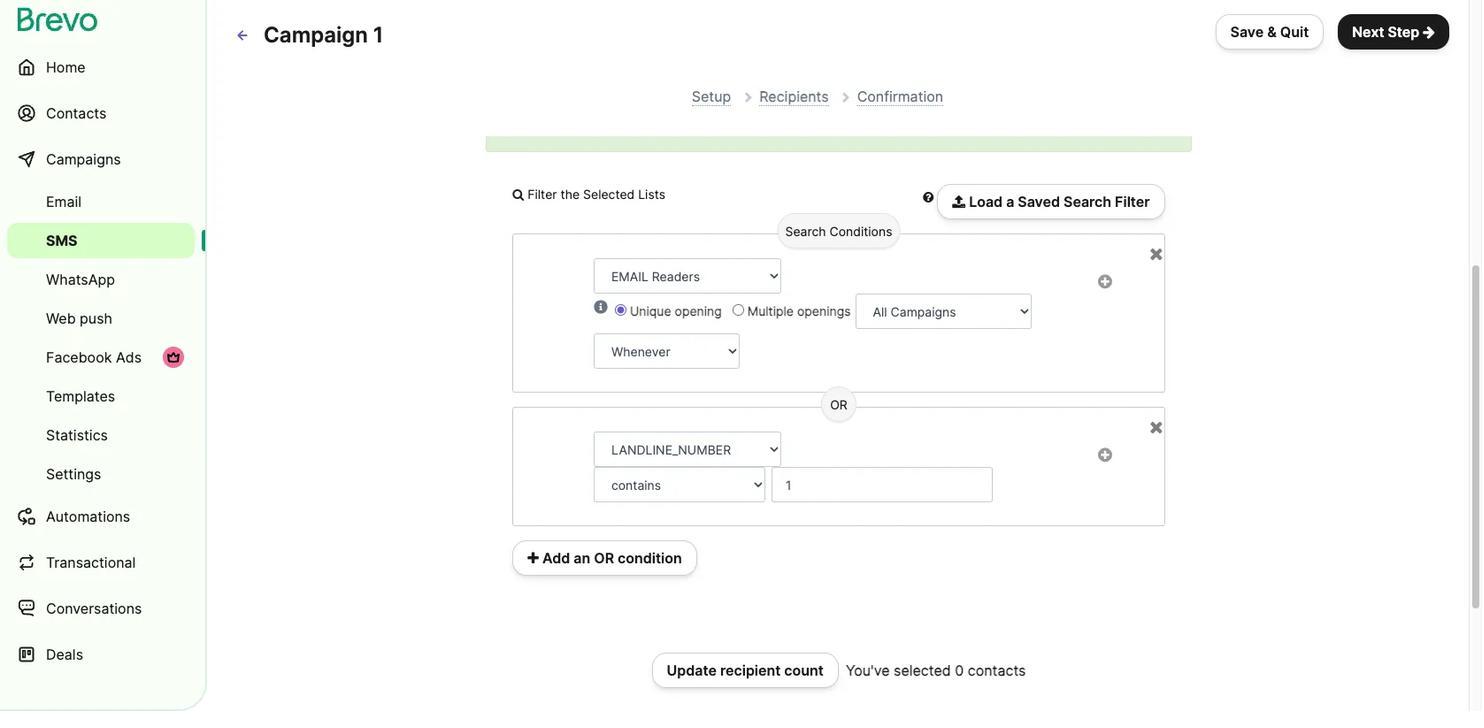 Task type: describe. For each thing, give the bounding box(es) containing it.
statistics link
[[7, 418, 195, 453]]

campaigns
[[46, 150, 121, 168]]

templates
[[46, 388, 115, 405]]

opening
[[675, 304, 722, 319]]

web push
[[46, 310, 112, 328]]

search inside load a saved search filter button
[[1064, 193, 1112, 211]]

settings link
[[7, 457, 195, 492]]

upload image
[[953, 195, 966, 209]]

question circle image
[[923, 191, 934, 204]]

plus circle image for search conditions
[[1099, 276, 1113, 289]]

load a saved search filter
[[966, 193, 1150, 211]]

quit
[[1281, 23, 1309, 41]]

save
[[1231, 23, 1264, 41]]

next
[[1353, 23, 1385, 41]]

update
[[667, 662, 717, 680]]

push
[[80, 310, 112, 328]]

add an or condition
[[539, 550, 682, 567]]

openings
[[797, 304, 851, 319]]

condition
[[618, 550, 682, 567]]

unique opening
[[630, 304, 722, 319]]

facebook
[[46, 349, 112, 366]]

update recipient count
[[667, 662, 824, 680]]

selected
[[583, 187, 635, 202]]

0 horizontal spatial filter
[[528, 187, 557, 202]]

search image
[[513, 189, 524, 201]]

you've
[[846, 662, 890, 680]]

automations link
[[7, 496, 195, 538]]

deals
[[46, 646, 83, 664]]

filter inside button
[[1115, 193, 1150, 211]]

home
[[46, 58, 86, 76]]

0 vertical spatial or
[[830, 397, 848, 412]]

arrow right image
[[1424, 25, 1436, 39]]

conversations
[[46, 600, 142, 618]]

recipients
[[760, 88, 829, 105]]

facebook ads link
[[7, 340, 195, 375]]

1
[[373, 22, 384, 48]]

an
[[574, 550, 591, 567]]

campaign 1
[[264, 22, 384, 48]]

step
[[1388, 23, 1420, 41]]

contacts
[[968, 662, 1026, 680]]

count
[[785, 662, 824, 680]]

web push link
[[7, 301, 195, 336]]

plus image
[[528, 551, 539, 566]]



Task type: locate. For each thing, give the bounding box(es) containing it.
ads
[[116, 349, 142, 366]]

search left conditions
[[786, 224, 826, 239]]

deals link
[[7, 634, 195, 676]]

0
[[955, 662, 964, 680]]

facebook ads
[[46, 349, 142, 366]]

confirmation link
[[857, 88, 944, 106]]

lists
[[638, 187, 666, 202]]

selected
[[894, 662, 951, 680]]

the
[[561, 187, 580, 202]]

transactional
[[46, 554, 136, 572]]

email link
[[7, 184, 195, 220]]

0 horizontal spatial search
[[786, 224, 826, 239]]

load
[[969, 193, 1003, 211]]

recipient
[[721, 662, 781, 680]]

1 horizontal spatial search
[[1064, 193, 1112, 211]]

setup link
[[692, 88, 731, 106]]

whatsapp link
[[7, 262, 195, 297]]

&
[[1268, 23, 1277, 41]]

update recipient count button
[[652, 653, 839, 689]]

1 plus circle image from the top
[[1099, 276, 1113, 289]]

sms link
[[7, 223, 195, 258]]

sms
[[46, 232, 78, 250]]

or
[[830, 397, 848, 412], [594, 550, 614, 567]]

settings
[[46, 466, 101, 483]]

transactional link
[[7, 542, 195, 584]]

save & quit
[[1231, 23, 1309, 41]]

email
[[46, 193, 82, 211]]

search
[[1064, 193, 1112, 211], [786, 224, 826, 239]]

unique
[[630, 304, 671, 319]]

1 vertical spatial plus circle image
[[1099, 450, 1113, 462]]

1 vertical spatial or
[[594, 550, 614, 567]]

a
[[1007, 193, 1015, 211]]

1 horizontal spatial filter
[[1115, 193, 1150, 211]]

multiple openings
[[748, 304, 851, 319]]

conditions
[[830, 224, 893, 239]]

automations
[[46, 508, 130, 526]]

load a saved search filter button
[[938, 184, 1165, 220]]

meetings
[[46, 692, 108, 710]]

plus circle image for or
[[1099, 450, 1113, 462]]

campaign
[[264, 22, 368, 48]]

None text field
[[772, 467, 993, 503]]

None radio
[[615, 304, 627, 316], [733, 304, 744, 316], [615, 304, 627, 316], [733, 304, 744, 316]]

1 horizontal spatial or
[[830, 397, 848, 412]]

meetings link
[[7, 680, 195, 712]]

1 vertical spatial search
[[786, 224, 826, 239]]

plus circle image
[[1099, 276, 1113, 289], [1099, 450, 1113, 462]]

0 horizontal spatial or
[[594, 550, 614, 567]]

saved
[[1018, 193, 1061, 211]]

web
[[46, 310, 76, 328]]

add
[[543, 550, 570, 567]]

2 plus circle image from the top
[[1099, 450, 1113, 462]]

you've selected 0 contacts
[[846, 662, 1026, 680]]

0 vertical spatial plus circle image
[[1099, 276, 1113, 289]]

save & quit button
[[1216, 14, 1324, 50]]

contacts
[[46, 104, 107, 122]]

recipients link
[[760, 88, 829, 106]]

0 vertical spatial search
[[1064, 193, 1112, 211]]

left___rvooi image
[[166, 351, 181, 365]]

statistics
[[46, 427, 108, 444]]

campaigns link
[[7, 138, 195, 181]]

templates link
[[7, 379, 195, 414]]

whatsapp
[[46, 271, 115, 289]]

confirmation
[[857, 88, 944, 105]]

filter
[[528, 187, 557, 202], [1115, 193, 1150, 211]]

home link
[[7, 46, 195, 89]]

multiple
[[748, 304, 794, 319]]

search right "saved"
[[1064, 193, 1112, 211]]

next step
[[1353, 23, 1420, 41]]

conversations link
[[7, 588, 195, 630]]

contacts link
[[7, 92, 195, 135]]

search conditions
[[786, 224, 893, 239]]

setup
[[692, 88, 731, 105]]

filter the selected lists
[[524, 187, 669, 202]]

next step button
[[1339, 14, 1450, 50]]



Task type: vqa. For each thing, say whether or not it's contained in the screenshot.
bottommost Insert
no



